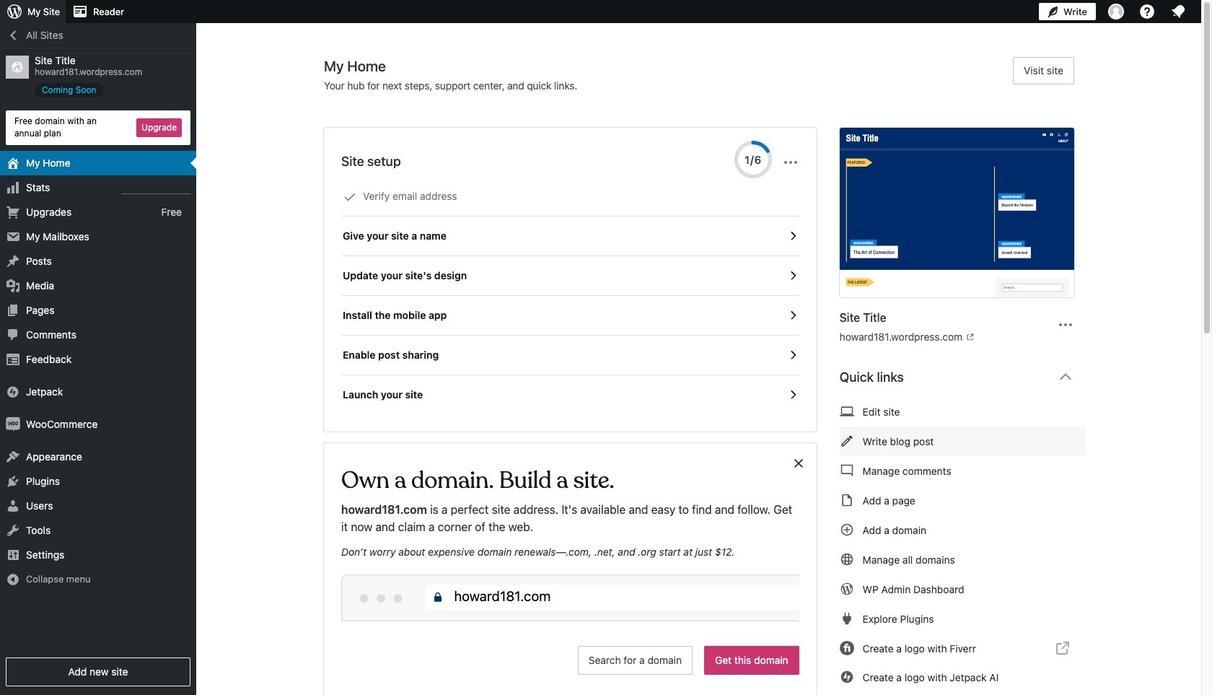 Task type: locate. For each thing, give the bounding box(es) containing it.
task enabled image
[[786, 230, 799, 242], [786, 269, 799, 282], [786, 309, 799, 322], [786, 349, 799, 362], [786, 388, 799, 401]]

3 task enabled image from the top
[[786, 309, 799, 322]]

progress bar
[[734, 141, 772, 178]]

main content
[[324, 57, 1086, 695]]

insert_drive_file image
[[840, 491, 854, 509]]

highest hourly views 0 image
[[122, 184, 191, 194]]

img image
[[6, 384, 20, 399], [6, 417, 20, 431]]

help image
[[1139, 3, 1156, 20]]

edit image
[[840, 432, 854, 450]]

2 img image from the top
[[6, 417, 20, 431]]

laptop image
[[840, 403, 854, 420]]

0 vertical spatial img image
[[6, 384, 20, 399]]

my profile image
[[1109, 4, 1124, 19]]

1 task enabled image from the top
[[786, 230, 799, 242]]

2 task enabled image from the top
[[786, 269, 799, 282]]

5 task enabled image from the top
[[786, 388, 799, 401]]

1 vertical spatial img image
[[6, 417, 20, 431]]



Task type: vqa. For each thing, say whether or not it's contained in the screenshot.
THE
no



Task type: describe. For each thing, give the bounding box(es) containing it.
manage your notifications image
[[1170, 3, 1187, 20]]

mode_comment image
[[840, 462, 854, 479]]

launchpad checklist element
[[341, 177, 799, 414]]

4 task enabled image from the top
[[786, 349, 799, 362]]

dismiss settings image
[[782, 154, 799, 171]]

1 img image from the top
[[6, 384, 20, 399]]

more options for site site title image
[[1057, 316, 1075, 333]]

dismiss domain name promotion image
[[792, 455, 805, 472]]



